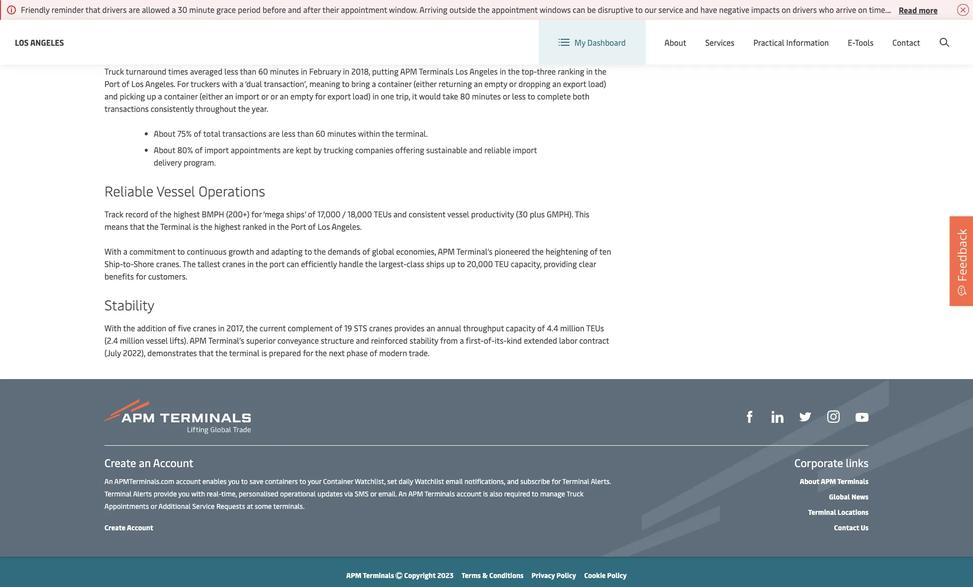 Task type: vqa. For each thing, say whether or not it's contained in the screenshot.
bottommost the Terminal's
yes



Task type: locate. For each thing, give the bounding box(es) containing it.
locations
[[838, 508, 869, 517]]

1 horizontal spatial angeles
[[470, 66, 498, 77]]

truck inside an apmterminals.com account enables you to save containers to your container watchlist, set daily watchlist email notifications, and subscribe for terminal alerts. terminal alerts provide you with real-time, personalised operational updates via sms or email. an apm terminals account is also required to manage truck appointments or additional service requests at some terminals.
[[567, 489, 584, 499]]

angeles inside truck turnaround times averaged less than 60 minutes in february in 2018, putting apm terminals los angeles in the top-three ranking in the port of los angeles. for truckers with a 'dual transaction', meaning to bring a container (either returning an empty or dropping an export load) and picking up a container (either an import or or an empty for export load) in one trip, it would take 80 minutes or less to complete both transactions consistently throughout the year.
[[470, 66, 498, 77]]

about up delivery
[[154, 144, 176, 155]]

and up required
[[507, 477, 519, 486]]

to
[[636, 4, 643, 15], [342, 78, 350, 89], [528, 91, 536, 102], [177, 246, 185, 257], [305, 246, 312, 257], [458, 258, 465, 269], [241, 477, 248, 486], [300, 477, 306, 486], [532, 489, 539, 499]]

0 horizontal spatial less
[[225, 66, 238, 77]]

my
[[575, 37, 586, 48]]

1 vertical spatial angeles.
[[332, 221, 362, 232]]

feedback button
[[950, 216, 974, 306]]

in left top-
[[500, 66, 506, 77]]

account down more
[[926, 29, 955, 40]]

largest-
[[379, 258, 407, 269]]

0 vertical spatial terminal's
[[457, 246, 493, 257]]

to-
[[123, 258, 134, 269]]

1 horizontal spatial port
[[291, 221, 306, 232]]

1 vertical spatial minutes
[[472, 91, 501, 102]]

1 horizontal spatial cranes
[[222, 258, 246, 269]]

in right ranking
[[587, 66, 593, 77]]

take
[[443, 91, 459, 102]]

/ right login
[[896, 29, 899, 40]]

apm terminals ⓒ copyright 2023
[[347, 571, 454, 581]]

0 vertical spatial /
[[896, 29, 899, 40]]

0 horizontal spatial global
[[782, 29, 805, 40]]

account left enables
[[176, 477, 201, 486]]

vessel down addition
[[146, 335, 168, 346]]

0 horizontal spatial can
[[287, 258, 299, 269]]

the up capacity,
[[532, 246, 544, 257]]

cookie
[[585, 571, 606, 581]]

linkedin image
[[772, 411, 784, 423]]

0 horizontal spatial port
[[105, 78, 120, 89]]

period
[[238, 4, 261, 15]]

los inside track record of the highest bmph (200+) for 'mega ships' of 17,000 / 18,000 teus and consistent vessel productivity (30 plus gmph). this means that the terminal is the highest ranked in the port of los angeles.
[[318, 221, 330, 232]]

0 horizontal spatial truck
[[105, 66, 124, 77]]

1 vertical spatial can
[[287, 258, 299, 269]]

twitter image
[[800, 411, 812, 423]]

up
[[147, 91, 156, 102], [447, 258, 456, 269]]

with up service
[[191, 489, 205, 499]]

information
[[787, 37, 830, 48]]

1 vertical spatial at
[[247, 502, 253, 511]]

cookie policy
[[585, 571, 627, 581]]

1 horizontal spatial terminal's
[[457, 246, 493, 257]]

/ inside track record of the highest bmph (200+) for 'mega ships' of 17,000 / 18,000 teus and consistent vessel productivity (30 plus gmph). this means that the terminal is the highest ranked in the port of los angeles.
[[342, 209, 346, 220]]

vessel right the consistent
[[448, 209, 470, 220]]

angeles up returning
[[470, 66, 498, 77]]

corporate links
[[795, 456, 869, 470]]

capacity
[[506, 323, 536, 334]]

million up 2022),
[[120, 335, 144, 346]]

top-
[[522, 66, 537, 77]]

terminal up commitment
[[160, 221, 191, 232]]

export
[[563, 78, 587, 89], [328, 91, 351, 102]]

allowed
[[142, 4, 170, 15]]

complement
[[288, 323, 333, 334]]

reliable
[[485, 144, 511, 155]]

1 horizontal spatial contact
[[893, 37, 921, 48]]

2 vertical spatial less
[[282, 128, 296, 139]]

0 vertical spatial teus
[[374, 209, 392, 220]]

0 horizontal spatial on
[[782, 4, 791, 15]]

1 vertical spatial than
[[297, 128, 314, 139]]

port up picking
[[105, 78, 120, 89]]

also
[[490, 489, 503, 499]]

1 horizontal spatial export
[[563, 78, 587, 89]]

for up "manage"
[[552, 477, 561, 486]]

apm inside with the addition of five cranes in 2017, the current complement of 19 sts cranes provides an annual throughput capacity of 4.4 million teus (2.4 million vessel lifts). apm terminal's superior conveyance structure and reinforced stability from a first-of-its-kind extended labor contract (july 2022), demonstrates that the terminal is prepared for the next phase of modern trade.
[[190, 335, 207, 346]]

the
[[328, 1, 339, 12], [458, 1, 470, 12], [478, 4, 490, 15], [508, 66, 520, 77], [595, 66, 607, 77], [238, 103, 250, 114], [382, 128, 394, 139], [160, 209, 172, 220], [147, 221, 159, 232], [201, 221, 213, 232], [277, 221, 289, 232], [314, 246, 326, 257], [532, 246, 544, 257], [256, 258, 268, 269], [365, 258, 377, 269], [123, 323, 135, 334], [246, 323, 258, 334], [216, 348, 228, 358], [315, 348, 327, 358]]

0 horizontal spatial /
[[342, 209, 346, 220]]

addition
[[137, 323, 166, 334]]

minutes up trucking
[[327, 128, 356, 139]]

for up ranked
[[252, 209, 262, 220]]

and inside an apmterminals.com account enables you to save containers to your container watchlist, set daily watchlist email notifications, and subscribe for terminal alerts. terminal alerts provide you with real-time, personalised operational updates via sms or email. an apm terminals account is also required to manage truck appointments or additional service requests at some terminals.
[[507, 477, 519, 486]]

in left 2018, on the left top
[[343, 66, 350, 77]]

policy
[[557, 571, 577, 581], [608, 571, 627, 581]]

1 horizontal spatial than
[[297, 128, 314, 139]]

terminals up returning
[[419, 66, 454, 77]]

of inside truck turnaround times averaged less than 60 minutes in february in 2018, putting apm terminals los angeles in the top-three ranking in the port of los angeles. for truckers with a 'dual transaction', meaning to bring a container (either returning an empty or dropping an export load) and picking up a container (either an import or or an empty for export load) in one trip, it would take 80 minutes or less to complete both transactions consistently throughout the year.
[[122, 78, 129, 89]]

in left reduced
[[246, 14, 252, 25]]

60 up 'dual
[[258, 66, 268, 77]]

through
[[427, 1, 456, 12]]

transactions inside truck turnaround times averaged less than 60 minutes in february in 2018, putting apm terminals los angeles in the top-three ranking in the port of los angeles. for truckers with a 'dual transaction', meaning to bring a container (either returning an empty or dropping an export load) and picking up a container (either an import or or an empty for export load) in one trip, it would take 80 minutes or less to complete both transactions consistently throughout the year.
[[105, 103, 149, 114]]

1 vertical spatial export
[[328, 91, 351, 102]]

required
[[505, 489, 531, 499]]

container up one
[[378, 78, 412, 89]]

arriving
[[420, 4, 448, 15]]

the up superior
[[246, 323, 258, 334]]

0 horizontal spatial terminal's
[[208, 335, 245, 346]]

for left inland
[[208, 1, 218, 12]]

&
[[483, 571, 488, 581]]

annual
[[437, 323, 462, 334]]

in inside with the addition of five cranes in 2017, the current complement of 19 sts cranes provides an annual throughput capacity of 4.4 million teus (2.4 million vessel lifts). apm terminal's superior conveyance structure and reinforced stability from a first-of-its-kind extended labor contract (july 2022), demonstrates that the terminal is prepared for the next phase of modern trade.
[[218, 323, 225, 334]]

2 policy from the left
[[608, 571, 627, 581]]

1 horizontal spatial policy
[[608, 571, 627, 581]]

login / create account link
[[856, 20, 955, 49]]

1 vertical spatial /
[[342, 209, 346, 220]]

gmph).
[[547, 209, 574, 220]]

(200+)
[[226, 209, 250, 220]]

million
[[561, 323, 585, 334], [120, 335, 144, 346]]

load)
[[589, 78, 607, 89], [353, 91, 371, 102]]

for inside an apmterminals.com account enables you to save containers to your container watchlist, set daily watchlist email notifications, and subscribe for terminal alerts. terminal alerts provide you with real-time, personalised operational updates via sms or email. an apm terminals account is also required to manage truck appointments or additional service requests at some terminals.
[[552, 477, 561, 486]]

the right within
[[382, 128, 394, 139]]

about left 75%
[[154, 128, 176, 139]]

(either up the throughout
[[200, 91, 223, 102]]

at left some
[[247, 502, 253, 511]]

or left the dropping
[[510, 78, 517, 89]]

1 vertical spatial contact
[[835, 523, 860, 533]]

in down growth
[[248, 258, 254, 269]]

port inside track record of the highest bmph (200+) for 'mega ships' of 17,000 / 18,000 teus and consistent vessel productivity (30 plus gmph). this means that the terminal is the highest ranked in the port of los angeles.
[[291, 221, 306, 232]]

you tube link
[[856, 410, 869, 423]]

1 vertical spatial an
[[399, 489, 407, 499]]

0 vertical spatial load)
[[589, 78, 607, 89]]

2 horizontal spatial is
[[483, 489, 488, 499]]

switch
[[694, 29, 717, 40]]

2 vertical spatial create
[[105, 523, 126, 533]]

than up kept
[[297, 128, 314, 139]]

/ inside login / create account link
[[896, 29, 899, 40]]

the up efficiently
[[314, 246, 326, 257]]

more
[[919, 4, 938, 15]]

with for with a commitment to continuous growth and adapting to the demands of global economies, apm terminal's pioneered the heightening of ten ship-to-shore cranes. the tallest cranes in the port can efficiently handle the largest-class ships up to 20,000 teu capacity, providing clear benefits for customers.
[[105, 246, 121, 257]]

about inside about 80% of import appointments are kept by trucking companies offering sustainable and reliable import delivery program.
[[154, 144, 176, 155]]

a inside with a commitment to continuous growth and adapting to the demands of global economies, apm terminal's pioneered the heightening of ten ship-to-shore cranes. the tallest cranes in the port can efficiently handle the largest-class ships up to 20,000 teu capacity, providing clear benefits for customers.
[[123, 246, 128, 257]]

1 vertical spatial container
[[164, 91, 198, 102]]

0 horizontal spatial angeles
[[30, 37, 64, 48]]

traffic
[[285, 14, 307, 25]]

and inside with a commitment to continuous growth and adapting to the demands of global economies, apm terminal's pioneered the heightening of ten ship-to-shore cranes. the tallest cranes in the port can efficiently handle the largest-class ships up to 20,000 teu capacity, providing clear benefits for customers.
[[256, 246, 269, 257]]

about down corporate
[[800, 477, 820, 486]]

sms
[[355, 489, 369, 499]]

1 vertical spatial empty
[[291, 91, 313, 102]]

with up ship-
[[105, 246, 121, 257]]

global inside button
[[782, 29, 805, 40]]

1 horizontal spatial containers
[[265, 477, 298, 486]]

1 drivers from the left
[[102, 4, 127, 15]]

0 vertical spatial container
[[378, 78, 412, 89]]

apm down daily
[[409, 489, 423, 499]]

0 vertical spatial with
[[222, 78, 238, 89]]

for inside with the addition of five cranes in 2017, the current complement of 19 sts cranes provides an annual throughput capacity of 4.4 million teus (2.4 million vessel lifts). apm terminal's superior conveyance structure and reinforced stability from a first-of-its-kind extended labor contract (july 2022), demonstrates that the terminal is prepared for the next phase of modern trade.
[[303, 348, 314, 358]]

fill 44 link
[[800, 410, 812, 423]]

provides
[[395, 323, 425, 334]]

0 vertical spatial containers
[[144, 1, 181, 12]]

load) down bring
[[353, 91, 371, 102]]

1 horizontal spatial vessel
[[448, 209, 470, 220]]

2 with from the top
[[105, 323, 121, 334]]

growth
[[229, 246, 254, 257]]

providing
[[544, 258, 577, 269]]

service
[[192, 502, 215, 511]]

links
[[847, 456, 869, 470]]

and down sts
[[356, 335, 369, 346]]

terms
[[462, 571, 481, 581]]

and inside about 80% of import appointments are kept by trucking companies offering sustainable and reliable import delivery program.
[[469, 144, 483, 155]]

vessel inside with the addition of five cranes in 2017, the current complement of 19 sts cranes provides an annual throughput capacity of 4.4 million teus (2.4 million vessel lifts). apm terminal's superior conveyance structure and reinforced stability from a first-of-its-kind extended labor contract (july 2022), demonstrates that the terminal is prepared for the next phase of modern trade.
[[146, 335, 168, 346]]

2 horizontal spatial less
[[512, 91, 526, 102]]

bmph
[[202, 209, 224, 220]]

a right from
[[460, 335, 464, 346]]

or
[[510, 78, 517, 89], [262, 91, 269, 102], [271, 91, 278, 102], [503, 91, 510, 102], [371, 489, 377, 499], [151, 502, 157, 511]]

enables
[[203, 477, 227, 486]]

0 horizontal spatial up
[[147, 91, 156, 102]]

0 horizontal spatial appointment
[[341, 4, 387, 15]]

0 vertical spatial vessel
[[448, 209, 470, 220]]

/
[[896, 29, 899, 40], [342, 209, 346, 220]]

0 vertical spatial transactions
[[105, 103, 149, 114]]

instagram image
[[828, 411, 840, 423]]

benefits
[[105, 271, 134, 282]]

reliable
[[105, 181, 154, 200]]

1 vertical spatial port
[[291, 221, 306, 232]]

about for about apm terminals
[[800, 477, 820, 486]]

highest
[[174, 209, 200, 220], [214, 221, 241, 232]]

contact us link
[[835, 523, 869, 533]]

complete
[[538, 91, 571, 102]]

angeles.
[[145, 78, 175, 89], [332, 221, 362, 232]]

2 vertical spatial is
[[483, 489, 488, 499]]

angeles. down turnaround on the left of the page
[[145, 78, 175, 89]]

0 vertical spatial is
[[193, 221, 199, 232]]

are inside about 80% of import appointments are kept by trucking companies offering sustainable and reliable import delivery program.
[[283, 144, 294, 155]]

menu
[[807, 29, 827, 40]]

with inside truck turnaround times averaged less than 60 minutes in february in 2018, putting apm terminals los angeles in the top-three ranking in the port of los angeles. for truckers with a 'dual transaction', meaning to bring a container (either returning an empty or dropping an export load) and picking up a container (either an import or or an empty for export load) in one trip, it would take 80 minutes or less to complete both transactions consistently throughout the year.
[[222, 78, 238, 89]]

1 horizontal spatial (either
[[414, 78, 437, 89]]

the down "'mega"
[[277, 221, 289, 232]]

contact for contact us
[[835, 523, 860, 533]]

of up picking
[[122, 78, 129, 89]]

contact down locations in the right bottom of the page
[[835, 523, 860, 533]]

to left bring
[[342, 78, 350, 89]]

minutes
[[270, 66, 299, 77], [472, 91, 501, 102], [327, 128, 356, 139]]

save
[[250, 477, 264, 486]]

arrive right who
[[836, 4, 857, 15]]

apm up ships at the top of page
[[438, 246, 455, 257]]

of right phase
[[370, 348, 378, 358]]

teus up contract
[[587, 323, 604, 334]]

0 horizontal spatial arrive
[[836, 4, 857, 15]]

empty
[[485, 78, 508, 89], [291, 91, 313, 102]]

terminal
[[229, 348, 260, 358]]

1 policy from the left
[[557, 571, 577, 581]]

some
[[255, 502, 272, 511]]

1 horizontal spatial angeles.
[[332, 221, 362, 232]]

an up stability
[[427, 323, 435, 334]]

port inside truck turnaround times averaged less than 60 minutes in february in 2018, putting apm terminals los angeles in the top-three ranking in the port of los angeles. for truckers with a 'dual transaction', meaning to bring a container (either returning an empty or dropping an export load) and picking up a container (either an import or or an empty for export load) in one trip, it would take 80 minutes or less to complete both transactions consistently throughout the year.
[[105, 78, 120, 89]]

contact us
[[835, 523, 869, 533]]

0 horizontal spatial at
[[247, 502, 253, 511]]

consistent
[[409, 209, 446, 220]]

of
[[122, 78, 129, 89], [194, 128, 202, 139], [195, 144, 203, 155], [150, 209, 158, 220], [308, 209, 316, 220], [308, 221, 316, 232], [363, 246, 370, 257], [590, 246, 598, 257], [168, 323, 176, 334], [335, 323, 343, 334], [538, 323, 545, 334], [370, 348, 378, 358]]

cranes right five
[[193, 323, 216, 334]]

than up 'dual
[[240, 66, 257, 77]]

drivers left per
[[102, 4, 127, 15]]

1 horizontal spatial transactions
[[222, 128, 267, 139]]

contract
[[580, 335, 610, 346]]

extended
[[524, 335, 558, 346]]

0 horizontal spatial account
[[176, 477, 201, 486]]

1 horizontal spatial 60
[[316, 128, 326, 139]]

1 vertical spatial is
[[262, 348, 267, 358]]

1 on from the left
[[782, 4, 791, 15]]

0 vertical spatial 60
[[258, 66, 268, 77]]

a up to-
[[123, 246, 128, 257]]

0 horizontal spatial teus
[[374, 209, 392, 220]]

1 horizontal spatial account
[[457, 489, 482, 499]]

in inside track record of the highest bmph (200+) for 'mega ships' of 17,000 / 18,000 teus and consistent vessel productivity (30 plus gmph). this means that the terminal is the highest ranked in the port of los angeles.
[[269, 221, 275, 232]]

commitment
[[129, 246, 176, 257]]

apm inside truck turnaround times averaged less than 60 minutes in february in 2018, putting apm terminals los angeles in the top-three ranking in the port of los angeles. for truckers with a 'dual transaction', meaning to bring a container (either returning an empty or dropping an export load) and picking up a container (either an import or or an empty for export load) in one trip, it would take 80 minutes or less to complete both transactions consistently throughout the year.
[[401, 66, 417, 77]]

1 horizontal spatial /
[[896, 29, 899, 40]]

1 horizontal spatial on
[[859, 4, 868, 15]]

tallest
[[198, 258, 220, 269]]

customers.
[[148, 271, 187, 282]]

0 horizontal spatial policy
[[557, 571, 577, 581]]

contact for contact
[[893, 37, 921, 48]]

reminder
[[52, 4, 84, 15]]

of left 19
[[335, 323, 343, 334]]

0 vertical spatial global
[[782, 29, 805, 40]]

teus
[[374, 209, 392, 220], [587, 323, 604, 334]]

1 horizontal spatial at
[[319, 1, 326, 12]]

0 horizontal spatial import
[[205, 144, 229, 155]]

at inside an apmterminals.com account enables you to save containers to your container watchlist, set daily watchlist email notifications, and subscribe for terminal alerts. terminal alerts provide you with real-time, personalised operational updates via sms or email. an apm terminals account is also required to manage truck appointments or additional service requests at some terminals.
[[247, 502, 253, 511]]

is left also
[[483, 489, 488, 499]]

efficiently
[[301, 258, 337, 269]]

million up labor
[[561, 323, 585, 334]]

create
[[901, 29, 924, 40], [105, 456, 136, 470], [105, 523, 126, 533]]

for inside track record of the highest bmph (200+) for 'mega ships' of 17,000 / 18,000 teus and consistent vessel productivity (30 plus gmph). this means that the terminal is the highest ranked in the port of los angeles.
[[252, 209, 262, 220]]

empty left the dropping
[[485, 78, 508, 89]]

1 horizontal spatial million
[[561, 323, 585, 334]]

a left 30
[[172, 4, 176, 15]]

less
[[225, 66, 238, 77], [512, 91, 526, 102], [282, 128, 296, 139]]

create down read at the top right
[[901, 29, 924, 40]]

with inside with the addition of five cranes in 2017, the current complement of 19 sts cranes provides an annual throughput capacity of 4.4 million teus (2.4 million vessel lifts). apm terminal's superior conveyance structure and reinforced stability from a first-of-its-kind extended labor contract (july 2022), demonstrates that the terminal is prepared for the next phase of modern trade.
[[105, 323, 121, 334]]

1 horizontal spatial drivers
[[793, 4, 818, 15]]

1 vertical spatial (either
[[200, 91, 223, 102]]

practical information
[[754, 37, 830, 48]]

about left switch
[[665, 37, 687, 48]]

in inside by moving containers bound for inland destinations directly at the on-dock rail facility and through the alameda corridor, over 1,000 truck moves per day are eliminated, resulting in reduced traffic congestion and improved air quality.
[[246, 14, 252, 25]]

disruptive
[[598, 4, 634, 15]]

0 vertical spatial angeles.
[[145, 78, 175, 89]]

export down meaning
[[328, 91, 351, 102]]

terminals inside an apmterminals.com account enables you to save containers to your container watchlist, set daily watchlist email notifications, and subscribe for terminal alerts. terminal alerts provide you with real-time, personalised operational updates via sms or email. an apm terminals account is also required to manage truck appointments or additional service requests at some terminals.
[[425, 489, 455, 499]]

1 horizontal spatial global
[[830, 492, 851, 502]]

minutes up the transaction', on the left of page
[[270, 66, 299, 77]]

of-
[[484, 335, 495, 346]]

rail
[[373, 1, 384, 12]]

youtube image
[[856, 413, 869, 422]]

1 with from the top
[[105, 246, 121, 257]]

0 horizontal spatial containers
[[144, 1, 181, 12]]

create for create an account
[[105, 456, 136, 470]]

teus inside with the addition of five cranes in 2017, the current complement of 19 sts cranes provides an annual throughput capacity of 4.4 million teus (2.4 million vessel lifts). apm terminal's superior conveyance structure and reinforced stability from a first-of-its-kind extended labor contract (july 2022), demonstrates that the terminal is prepared for the next phase of modern trade.
[[587, 323, 604, 334]]

about for about 80% of import appointments are kept by trucking companies offering sustainable and reliable import delivery program.
[[154, 144, 176, 155]]

prepared
[[269, 348, 301, 358]]

1 horizontal spatial minutes
[[327, 128, 356, 139]]

60 inside truck turnaround times averaged less than 60 minutes in february in 2018, putting apm terminals los angeles in the top-three ranking in the port of los angeles. for truckers with a 'dual transaction', meaning to bring a container (either returning an empty or dropping an export load) and picking up a container (either an import or or an empty for export load) in one trip, it would take 80 minutes or less to complete both transactions consistently throughout the year.
[[258, 66, 268, 77]]

cranes.
[[156, 258, 181, 269]]

0 horizontal spatial than
[[240, 66, 257, 77]]

1 vertical spatial terminal's
[[208, 335, 245, 346]]

0 horizontal spatial export
[[328, 91, 351, 102]]

1 vertical spatial million
[[120, 335, 144, 346]]

load) up both
[[589, 78, 607, 89]]

than
[[240, 66, 257, 77], [297, 128, 314, 139]]

global for global news
[[830, 492, 851, 502]]

cranes inside with a commitment to continuous growth and adapting to the demands of global economies, apm terminal's pioneered the heightening of ten ship-to-shore cranes. the tallest cranes in the port can efficiently handle the largest-class ships up to 20,000 teu capacity, providing clear benefits for customers.
[[222, 258, 246, 269]]

privacy policy link
[[532, 571, 577, 581]]

of up program.
[[195, 144, 203, 155]]

1 horizontal spatial is
[[262, 348, 267, 358]]

0 vertical spatial with
[[105, 246, 121, 257]]

teus right 18,000
[[374, 209, 392, 220]]

in left 2017,
[[218, 323, 225, 334]]

2 appointment from the left
[[492, 4, 538, 15]]

provide
[[154, 489, 177, 499]]

80
[[460, 91, 470, 102]]

(july
[[105, 348, 121, 358]]

2 on from the left
[[859, 4, 868, 15]]

policy for cookie policy
[[608, 571, 627, 581]]

is up continuous
[[193, 221, 199, 232]]

0 vertical spatial can
[[573, 4, 586, 15]]

1 horizontal spatial can
[[573, 4, 586, 15]]

clear
[[579, 258, 597, 269]]

1 vertical spatial highest
[[214, 221, 241, 232]]

grace
[[217, 4, 236, 15]]

transactions up the appointments
[[222, 128, 267, 139]]

with inside with a commitment to continuous growth and adapting to the demands of global economies, apm terminal's pioneered the heightening of ten ship-to-shore cranes. the tallest cranes in the port can efficiently handle the largest-class ships up to 20,000 teu capacity, providing clear benefits for customers.
[[105, 246, 121, 257]]

0 vertical spatial minutes
[[270, 66, 299, 77]]

1 vertical spatial angeles
[[470, 66, 498, 77]]

at inside by moving containers bound for inland destinations directly at the on-dock rail facility and through the alameda corridor, over 1,000 truck moves per day are eliminated, resulting in reduced traffic congestion and improved air quality.
[[319, 1, 326, 12]]

0 vertical spatial angeles
[[30, 37, 64, 48]]

containers inside by moving containers bound for inland destinations directly at the on-dock rail facility and through the alameda corridor, over 1,000 truck moves per day are eliminated, resulting in reduced traffic congestion and improved air quality.
[[144, 1, 181, 12]]

that inside track record of the highest bmph (200+) for 'mega ships' of 17,000 / 18,000 teus and consistent vessel productivity (30 plus gmph). this means that the terminal is the highest ranked in the port of los angeles.
[[130, 221, 145, 232]]

an right returning
[[474, 78, 483, 89]]

create account
[[105, 523, 153, 533]]

0 vertical spatial account
[[926, 29, 955, 40]]

truck up picking
[[105, 66, 124, 77]]

are left kept
[[283, 144, 294, 155]]

1 horizontal spatial arrive
[[933, 4, 953, 15]]



Task type: describe. For each thing, give the bounding box(es) containing it.
of right ships'
[[308, 209, 316, 220]]

2017,
[[227, 323, 244, 334]]

alerts.
[[591, 477, 611, 486]]

0 vertical spatial create
[[901, 29, 924, 40]]

track record of the highest bmph (200+) for 'mega ships' of 17,000 / 18,000 teus and consistent vessel productivity (30 plus gmph). this means that the terminal is the highest ranked in the port of los angeles.
[[105, 209, 590, 232]]

can inside with a commitment to continuous growth and adapting to the demands of global economies, apm terminal's pioneered the heightening of ten ship-to-shore cranes. the tallest cranes in the port can efficiently handle the largest-class ships up to 20,000 teu capacity, providing clear benefits for customers.
[[287, 258, 299, 269]]

2 arrive from the left
[[933, 4, 953, 15]]

and left after
[[288, 4, 301, 15]]

terminal.
[[396, 128, 428, 139]]

and up quality.
[[412, 1, 425, 12]]

apm inside with a commitment to continuous growth and adapting to the demands of global economies, apm terminal's pioneered the heightening of ten ship-to-shore cranes. the tallest cranes in the port can efficiently handle the largest-class ships up to 20,000 teu capacity, providing clear benefits for customers.
[[438, 246, 455, 257]]

in left one
[[373, 91, 379, 102]]

to left the 'our'
[[636, 4, 643, 15]]

ships'
[[286, 209, 306, 220]]

the down global
[[365, 258, 377, 269]]

to left your
[[300, 477, 306, 486]]

e-tools button
[[848, 20, 874, 65]]

2 horizontal spatial cranes
[[369, 323, 393, 334]]

heightening
[[546, 246, 588, 257]]

the down record
[[147, 221, 159, 232]]

1 horizontal spatial empty
[[485, 78, 508, 89]]

of left 4.4
[[538, 323, 545, 334]]

angeles. inside track record of the highest bmph (200+) for 'mega ships' of 17,000 / 18,000 teus and consistent vessel productivity (30 plus gmph). this means that the terminal is the highest ranked in the port of los angeles.
[[332, 221, 362, 232]]

the down the vessel
[[160, 209, 172, 220]]

the left next
[[315, 348, 327, 358]]

with a commitment to continuous growth and adapting to the demands of global economies, apm terminal's pioneered the heightening of ten ship-to-shore cranes. the tallest cranes in the port can efficiently handle the largest-class ships up to 20,000 teu capacity, providing clear benefits for customers.
[[105, 246, 612, 282]]

or up year.
[[262, 91, 269, 102]]

by
[[314, 144, 322, 155]]

an up the throughout
[[225, 91, 234, 102]]

an up "apmterminals.com"
[[139, 456, 151, 470]]

lifts).
[[170, 335, 188, 346]]

create for create account
[[105, 523, 126, 533]]

that inside with the addition of five cranes in 2017, the current complement of 19 sts cranes provides an annual throughput capacity of 4.4 million teus (2.4 million vessel lifts). apm terminal's superior conveyance structure and reinforced stability from a first-of-its-kind extended labor contract (july 2022), demonstrates that the terminal is prepared for the next phase of modern trade.
[[199, 348, 214, 358]]

that left by
[[86, 4, 100, 15]]

than inside truck turnaround times averaged less than 60 minutes in february in 2018, putting apm terminals los angeles in the top-three ranking in the port of los angeles. for truckers with a 'dual transaction', meaning to bring a container (either returning an empty or dropping an export load) and picking up a container (either an import or or an empty for export load) in one trip, it would take 80 minutes or less to complete both transactions consistently throughout the year.
[[240, 66, 257, 77]]

in left february
[[301, 66, 307, 77]]

or down "alerts" in the left of the page
[[151, 502, 157, 511]]

both
[[573, 91, 590, 102]]

1 horizontal spatial highest
[[214, 221, 241, 232]]

companies
[[355, 144, 394, 155]]

my dashboard
[[575, 37, 626, 48]]

terminals.
[[273, 502, 305, 511]]

1 vertical spatial account
[[457, 489, 482, 499]]

demands
[[328, 246, 361, 257]]

apm left ⓒ on the bottom of page
[[347, 571, 362, 581]]

read
[[900, 4, 918, 15]]

time,
[[221, 489, 237, 499]]

are inside by moving containers bound for inland destinations directly at the on-dock rail facility and through the alameda corridor, over 1,000 truck moves per day are eliminated, resulting in reduced traffic congestion and improved air quality.
[[158, 14, 169, 25]]

for inside by moving containers bound for inland destinations directly at the on-dock rail facility and through the alameda corridor, over 1,000 truck moves per day are eliminated, resulting in reduced traffic congestion and improved air quality.
[[208, 1, 218, 12]]

of left ten
[[590, 246, 598, 257]]

turnaround
[[126, 66, 167, 77]]

one
[[381, 91, 394, 102]]

daily
[[399, 477, 413, 486]]

an inside with the addition of five cranes in 2017, the current complement of 19 sts cranes provides an annual throughput capacity of 4.4 million teus (2.4 million vessel lifts). apm terminal's superior conveyance structure and reinforced stability from a first-of-its-kind extended labor contract (july 2022), demonstrates that the terminal is prepared for the next phase of modern trade.
[[427, 323, 435, 334]]

0 vertical spatial export
[[563, 78, 587, 89]]

to up the
[[177, 246, 185, 257]]

a left 'dual
[[240, 78, 244, 89]]

1 appointment from the left
[[341, 4, 387, 15]]

inland
[[220, 1, 242, 12]]

policy for privacy policy
[[557, 571, 577, 581]]

the left port
[[256, 258, 268, 269]]

e-
[[848, 37, 856, 48]]

terminals inside truck turnaround times averaged less than 60 minutes in february in 2018, putting apm terminals los angeles in the top-three ranking in the port of los angeles. for truckers with a 'dual transaction', meaning to bring a container (either returning an empty or dropping an export load) and picking up a container (either an import or or an empty for export load) in one trip, it would take 80 minutes or less to complete both transactions consistently throughout the year.
[[419, 66, 454, 77]]

1 vertical spatial 60
[[316, 128, 326, 139]]

alerts
[[133, 489, 152, 499]]

0 vertical spatial less
[[225, 66, 238, 77]]

that right drivers
[[916, 4, 931, 15]]

of right 75%
[[194, 128, 202, 139]]

five
[[178, 323, 191, 334]]

1 horizontal spatial load)
[[589, 78, 607, 89]]

a inside with the addition of five cranes in 2017, the current complement of 19 sts cranes provides an annual throughput capacity of 4.4 million teus (2.4 million vessel lifts). apm terminal's superior conveyance structure and reinforced stability from a first-of-its-kind extended labor contract (july 2022), demonstrates that the terminal is prepared for the next phase of modern trade.
[[460, 335, 464, 346]]

los up returning
[[456, 66, 468, 77]]

teus inside track record of the highest bmph (200+) for 'mega ships' of 17,000 / 18,000 teus and consistent vessel productivity (30 plus gmph). this means that the terminal is the highest ranked in the port of los angeles.
[[374, 209, 392, 220]]

trucking
[[324, 144, 353, 155]]

containers inside an apmterminals.com account enables you to save containers to your container watchlist, set daily watchlist email notifications, and subscribe for terminal alerts. terminal alerts provide you with real-time, personalised operational updates via sms or email. an apm terminals account is also required to manage truck appointments or additional service requests at some terminals.
[[265, 477, 298, 486]]

terminals left ⓒ on the bottom of page
[[363, 571, 394, 581]]

set
[[388, 477, 397, 486]]

and inside truck turnaround times averaged less than 60 minutes in february in 2018, putting apm terminals los angeles in the top-three ranking in the port of los angeles. for truckers with a 'dual transaction', meaning to bring a container (either returning an empty or dropping an export load) and picking up a container (either an import or or an empty for export load) in one trip, it would take 80 minutes or less to complete both transactions consistently throughout the year.
[[105, 91, 118, 102]]

and down dock in the top of the page
[[350, 14, 364, 25]]

alameda
[[471, 1, 503, 12]]

80%
[[177, 144, 193, 155]]

the left addition
[[123, 323, 135, 334]]

means
[[105, 221, 128, 232]]

up inside with a commitment to continuous growth and adapting to the demands of global economies, apm terminal's pioneered the heightening of ten ship-to-shore cranes. the tallest cranes in the port can efficiently handle the largest-class ships up to 20,000 teu capacity, providing clear benefits for customers.
[[447, 258, 456, 269]]

after
[[303, 4, 321, 15]]

is inside track record of the highest bmph (200+) for 'mega ships' of 17,000 / 18,000 teus and consistent vessel productivity (30 plus gmph). this means that the terminal is the highest ranked in the port of los angeles.
[[193, 221, 199, 232]]

close alert image
[[958, 4, 970, 16]]

2 vertical spatial account
[[127, 523, 153, 533]]

reliable vessel operations
[[105, 181, 265, 200]]

terminal up appointments
[[105, 489, 132, 499]]

or down the transaction', on the left of page
[[271, 91, 278, 102]]

to down the dropping
[[528, 91, 536, 102]]

who
[[819, 4, 835, 15]]

window.
[[389, 4, 418, 15]]

and inside track record of the highest bmph (200+) for 'mega ships' of 17,000 / 18,000 teus and consistent vessel productivity (30 plus gmph). this means that the terminal is the highest ranked in the port of los angeles.
[[394, 209, 407, 220]]

resulting
[[213, 14, 244, 25]]

los down friendly
[[15, 37, 29, 48]]

1 horizontal spatial you
[[228, 477, 240, 486]]

ranking
[[558, 66, 585, 77]]

is inside with the addition of five cranes in 2017, the current complement of 19 sts cranes provides an annual throughput capacity of 4.4 million teus (2.4 million vessel lifts). apm terminal's superior conveyance structure and reinforced stability from a first-of-its-kind extended labor contract (july 2022), demonstrates that the terminal is prepared for the next phase of modern trade.
[[262, 348, 267, 358]]

0 vertical spatial account
[[176, 477, 201, 486]]

feedback
[[954, 229, 971, 282]]

delivery
[[154, 157, 182, 168]]

to left 20,000
[[458, 258, 465, 269]]

1 horizontal spatial less
[[282, 128, 296, 139]]

bring
[[352, 78, 370, 89]]

in inside with a commitment to continuous growth and adapting to the demands of global economies, apm terminal's pioneered the heightening of ten ship-to-shore cranes. the tallest cranes in the port can efficiently handle the largest-class ships up to 20,000 teu capacity, providing clear benefits for customers.
[[248, 258, 254, 269]]

1 horizontal spatial an
[[399, 489, 407, 499]]

0 horizontal spatial million
[[120, 335, 144, 346]]

negative
[[720, 4, 750, 15]]

global menu button
[[760, 20, 837, 50]]

reduced
[[254, 14, 283, 25]]

truck inside truck turnaround times averaged less than 60 minutes in february in 2018, putting apm terminals los angeles in the top-three ranking in the port of los angeles. for truckers with a 'dual transaction', meaning to bring a container (either returning an empty or dropping an export load) and picking up a container (either an import or or an empty for export load) in one trip, it would take 80 minutes or less to complete both transactions consistently throughout the year.
[[105, 66, 124, 77]]

instagram link
[[828, 410, 840, 423]]

(30
[[516, 209, 528, 220]]

of left five
[[168, 323, 176, 334]]

of inside about 80% of import appointments are kept by trucking companies offering sustainable and reliable import delivery program.
[[195, 144, 203, 155]]

contact button
[[893, 20, 921, 65]]

outsid
[[955, 4, 974, 15]]

about for about
[[665, 37, 687, 48]]

shore
[[134, 258, 154, 269]]

0 vertical spatial million
[[561, 323, 585, 334]]

an down the transaction', on the left of page
[[280, 91, 289, 102]]

1 vertical spatial less
[[512, 91, 526, 102]]

averaged
[[190, 66, 223, 77]]

1 vertical spatial you
[[178, 489, 190, 499]]

improved
[[365, 14, 399, 25]]

times
[[168, 66, 188, 77]]

ⓒ
[[396, 571, 403, 581]]

for inside truck turnaround times averaged less than 60 minutes in february in 2018, putting apm terminals los angeles in the top-three ranking in the port of los angeles. for truckers with a 'dual transaction', meaning to bring a container (either returning an empty or dropping an export load) and picking up a container (either an import or or an empty for export load) in one trip, it would take 80 minutes or less to complete both transactions consistently throughout the year.
[[315, 91, 326, 102]]

cookie policy link
[[585, 571, 627, 581]]

2 horizontal spatial import
[[513, 144, 537, 155]]

operational
[[280, 489, 316, 499]]

0 horizontal spatial minutes
[[270, 66, 299, 77]]

to down the subscribe
[[532, 489, 539, 499]]

terminal's inside with a commitment to continuous growth and adapting to the demands of global economies, apm terminal's pioneered the heightening of ten ship-to-shore cranes. the tallest cranes in the port can efficiently handle the largest-class ships up to 20,000 teu capacity, providing clear benefits for customers.
[[457, 246, 493, 257]]

are up the appointments
[[269, 128, 280, 139]]

apm inside an apmterminals.com account enables you to save containers to your container watchlist, set daily watchlist email notifications, and subscribe for terminal alerts. terminal alerts provide you with real-time, personalised operational updates via sms or email. an apm terminals account is also required to manage truck appointments or additional service requests at some terminals.
[[409, 489, 423, 499]]

apmterminals.com
[[114, 477, 174, 486]]

0 horizontal spatial an
[[105, 477, 113, 486]]

ships
[[427, 258, 445, 269]]

of right record
[[150, 209, 158, 220]]

kind
[[507, 335, 522, 346]]

a up consistently
[[158, 91, 162, 102]]

with for with the addition of five cranes in 2017, the current complement of 19 sts cranes provides an annual throughput capacity of 4.4 million teus (2.4 million vessel lifts). apm terminal's superior conveyance structure and reinforced stability from a first-of-its-kind extended labor contract (july 2022), demonstrates that the terminal is prepared for the next phase of modern trade.
[[105, 323, 121, 334]]

program.
[[184, 157, 216, 168]]

the down bmph in the top left of the page
[[201, 221, 213, 232]]

would
[[419, 91, 441, 102]]

0 horizontal spatial highest
[[174, 209, 200, 220]]

for inside with a commitment to continuous growth and adapting to the demands of global economies, apm terminal's pioneered the heightening of ten ship-to-shore cranes. the tallest cranes in the port can efficiently handle the largest-class ships up to 20,000 teu capacity, providing clear benefits for customers.
[[136, 271, 146, 282]]

30
[[178, 4, 187, 15]]

and left have
[[686, 4, 699, 15]]

dropping
[[519, 78, 551, 89]]

vessel
[[157, 181, 195, 200]]

windows
[[540, 4, 571, 15]]

the down my dashboard
[[595, 66, 607, 77]]

1 horizontal spatial container
[[378, 78, 412, 89]]

from
[[441, 335, 458, 346]]

facebook image
[[744, 411, 756, 423]]

dock
[[354, 1, 371, 12]]

of up efficiently
[[308, 221, 316, 232]]

or right sms
[[371, 489, 377, 499]]

switch location button
[[678, 29, 750, 40]]

los up picking
[[131, 78, 144, 89]]

capacity,
[[511, 258, 542, 269]]

1 vertical spatial account
[[153, 456, 194, 470]]

the
[[183, 258, 196, 269]]

privacy
[[532, 571, 555, 581]]

to left save on the left of page
[[241, 477, 248, 486]]

picking
[[120, 91, 145, 102]]

apmt footer logo image
[[105, 399, 251, 434]]

terminal left alerts.
[[563, 477, 590, 486]]

import inside truck turnaround times averaged less than 60 minutes in february in 2018, putting apm terminals los angeles in the top-three ranking in the port of los angeles. for truckers with a 'dual transaction', meaning to bring a container (either returning an empty or dropping an export load) and picking up a container (either an import or or an empty for export load) in one trip, it would take 80 minutes or less to complete both transactions consistently throughout the year.
[[235, 91, 260, 102]]

angeles. inside truck turnaround times averaged less than 60 minutes in february in 2018, putting apm terminals los angeles in the top-three ranking in the port of los angeles. for truckers with a 'dual transaction', meaning to bring a container (either returning an empty or dropping an export load) and picking up a container (either an import or or an empty for export load) in one trip, it would take 80 minutes or less to complete both transactions consistently throughout the year.
[[145, 78, 175, 89]]

or right 80
[[503, 91, 510, 102]]

0 horizontal spatial empty
[[291, 91, 313, 102]]

vessel inside track record of the highest bmph (200+) for 'mega ships' of 17,000 / 18,000 teus and consistent vessel productivity (30 plus gmph). this means that the terminal is the highest ranked in the port of los angeles.
[[448, 209, 470, 220]]

the left year.
[[238, 103, 250, 114]]

about for about 75% of total transactions are less than 60 minutes within the terminal.
[[154, 128, 176, 139]]

terminal inside track record of the highest bmph (200+) for 'mega ships' of 17,000 / 18,000 teus and consistent vessel productivity (30 plus gmph). this means that the terminal is the highest ranked in the port of los angeles.
[[160, 221, 191, 232]]

copyright
[[404, 571, 436, 581]]

0 vertical spatial (either
[[414, 78, 437, 89]]

1 vertical spatial load)
[[353, 91, 371, 102]]

create an account
[[105, 456, 194, 470]]

congestion
[[309, 14, 348, 25]]

and inside with the addition of five cranes in 2017, the current complement of 19 sts cranes provides an annual throughput capacity of 4.4 million teus (2.4 million vessel lifts). apm terminal's superior conveyance structure and reinforced stability from a first-of-its-kind extended labor contract (july 2022), demonstrates that the terminal is prepared for the next phase of modern trade.
[[356, 335, 369, 346]]

an up the complete
[[553, 78, 561, 89]]

is inside an apmterminals.com account enables you to save containers to your container watchlist, set daily watchlist email notifications, and subscribe for terminal alerts. terminal alerts provide you with real-time, personalised operational updates via sms or email. an apm terminals account is also required to manage truck appointments or additional service requests at some terminals.
[[483, 489, 488, 499]]

2 drivers from the left
[[793, 4, 818, 15]]

global for global menu
[[782, 29, 805, 40]]

0 horizontal spatial cranes
[[193, 323, 216, 334]]

read more button
[[900, 3, 938, 16]]

the left terminal
[[216, 348, 228, 358]]

of left global
[[363, 246, 370, 257]]

are left day
[[129, 4, 140, 15]]

the left top-
[[508, 66, 520, 77]]

outside
[[450, 4, 476, 15]]

a right bring
[[372, 78, 376, 89]]

returning
[[439, 78, 472, 89]]

with inside an apmterminals.com account enables you to save containers to your container watchlist, set daily watchlist email notifications, and subscribe for terminal alerts. terminal alerts provide you with real-time, personalised operational updates via sms or email. an apm terminals account is also required to manage truck appointments or additional service requests at some terminals.
[[191, 489, 205, 499]]

75%
[[177, 128, 192, 139]]

eliminated,
[[171, 14, 211, 25]]

consistently
[[151, 103, 194, 114]]

terminals up global news
[[838, 477, 869, 486]]

their
[[323, 4, 339, 15]]

0 horizontal spatial container
[[164, 91, 198, 102]]

the right outside
[[478, 4, 490, 15]]

ship-
[[105, 258, 123, 269]]

to up efficiently
[[305, 246, 312, 257]]

'mega
[[263, 209, 284, 220]]

its-
[[495, 335, 507, 346]]

20,000
[[467, 258, 493, 269]]

sts
[[354, 323, 367, 334]]

superior
[[246, 335, 276, 346]]

the up congestion at top
[[328, 1, 339, 12]]

throughput
[[463, 323, 504, 334]]

the right 'through'
[[458, 1, 470, 12]]

1 arrive from the left
[[836, 4, 857, 15]]

terminal's inside with the addition of five cranes in 2017, the current complement of 19 sts cranes provides an annual throughput capacity of 4.4 million teus (2.4 million vessel lifts). apm terminal's superior conveyance structure and reinforced stability from a first-of-its-kind extended labor contract (july 2022), demonstrates that the terminal is prepared for the next phase of modern trade.
[[208, 335, 245, 346]]

2023
[[438, 571, 454, 581]]

apm down corporate links
[[821, 477, 837, 486]]

read more
[[900, 4, 938, 15]]

up inside truck turnaround times averaged less than 60 minutes in february in 2018, putting apm terminals los angeles in the top-three ranking in the port of los angeles. for truckers with a 'dual transaction', meaning to bring a container (either returning an empty or dropping an export load) and picking up a container (either an import or or an empty for export load) in one trip, it would take 80 minutes or less to complete both transactions consistently throughout the year.
[[147, 91, 156, 102]]

terminal down global news
[[809, 508, 837, 517]]

an apmterminals.com account enables you to save containers to your container watchlist, set daily watchlist email notifications, and subscribe for terminal alerts. terminal alerts provide you with real-time, personalised operational updates via sms or email. an apm terminals account is also required to manage truck appointments or additional service requests at some terminals.
[[105, 477, 611, 511]]



